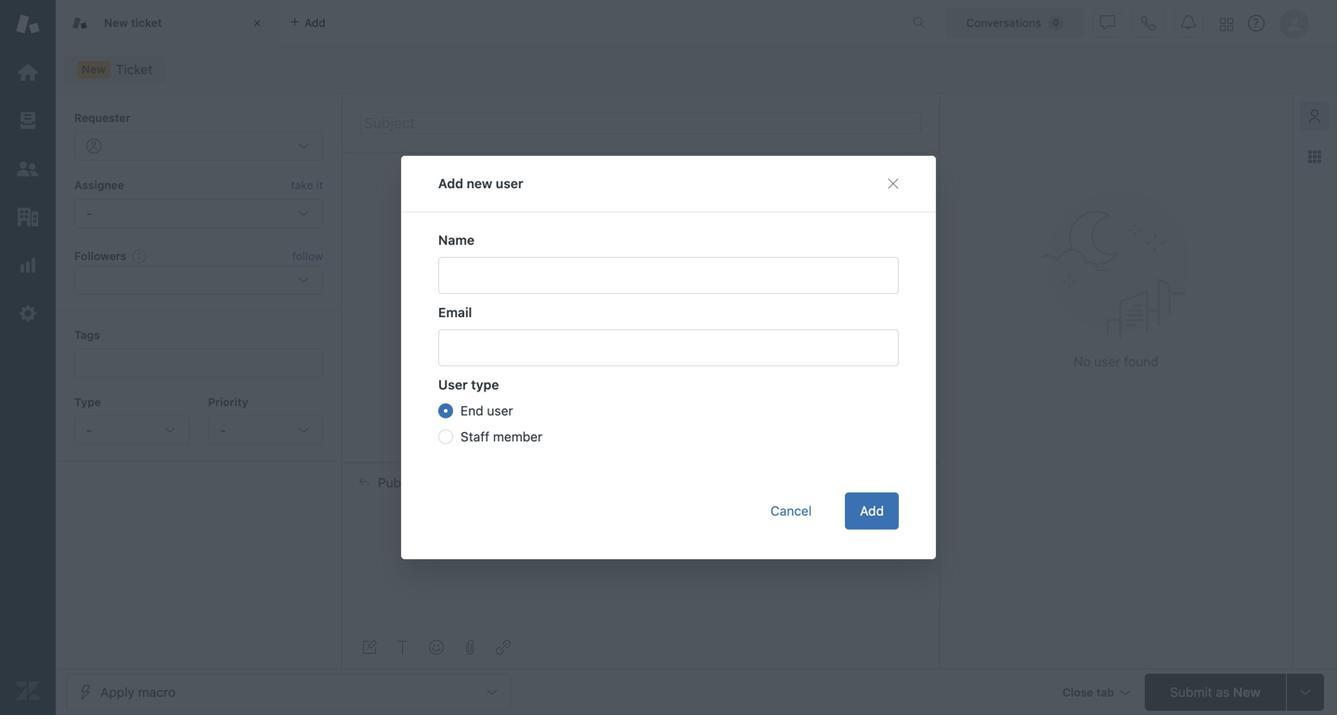 Task type: locate. For each thing, give the bounding box(es) containing it.
- button
[[74, 416, 189, 446], [208, 416, 323, 446]]

new inside secondary element
[[82, 63, 106, 76]]

0 vertical spatial add
[[438, 176, 463, 191]]

2 vertical spatial user
[[487, 403, 513, 419]]

found
[[1124, 354, 1159, 370]]

user right new
[[496, 176, 523, 191]]

1 - from the left
[[86, 423, 92, 438]]

insert emojis image
[[429, 641, 444, 656]]

follow button
[[292, 248, 323, 265]]

1 - button from the left
[[74, 416, 189, 446]]

add link (cmd k) image
[[496, 641, 511, 656]]

new right as
[[1233, 685, 1261, 701]]

1 vertical spatial add
[[860, 504, 884, 519]]

new down new ticket
[[82, 63, 106, 76]]

0 horizontal spatial add
[[438, 176, 463, 191]]

2 vertical spatial new
[[1233, 685, 1261, 701]]

Email field
[[438, 330, 899, 367]]

conversations
[[966, 16, 1041, 29]]

None field
[[517, 474, 899, 493]]

conversations button
[[946, 8, 1084, 38]]

add inside button
[[860, 504, 884, 519]]

staff member
[[461, 429, 543, 445]]

ticket
[[131, 16, 162, 29]]

add right cancel
[[860, 504, 884, 519]]

- down priority
[[220, 423, 226, 438]]

type
[[74, 396, 101, 409]]

-
[[86, 423, 92, 438], [220, 423, 226, 438]]

new ticket tab
[[56, 0, 279, 46]]

1 vertical spatial new
[[82, 63, 106, 76]]

close modal image
[[886, 176, 901, 191]]

user
[[496, 176, 523, 191], [1094, 354, 1120, 370], [487, 403, 513, 419]]

main element
[[0, 0, 56, 716]]

cancel button
[[756, 493, 827, 530]]

customers image
[[16, 157, 40, 181]]

as
[[1216, 685, 1230, 701]]

new link
[[65, 57, 165, 83]]

1 horizontal spatial - button
[[208, 416, 323, 446]]

new left the ticket at the top left
[[104, 16, 128, 29]]

0 vertical spatial new
[[104, 16, 128, 29]]

zendesk image
[[16, 680, 40, 704]]

user up staff member at the left
[[487, 403, 513, 419]]

2 - from the left
[[220, 423, 226, 438]]

apps image
[[1307, 149, 1322, 164]]

0 horizontal spatial -
[[86, 423, 92, 438]]

user right "no"
[[1094, 354, 1120, 370]]

member
[[493, 429, 543, 445]]

new inside tab
[[104, 16, 128, 29]]

type
[[471, 377, 499, 393]]

follow
[[292, 250, 323, 263]]

add new user dialog
[[401, 156, 936, 560]]

add
[[438, 176, 463, 191], [860, 504, 884, 519]]

- down type
[[86, 423, 92, 438]]

get started image
[[16, 60, 40, 84]]

end user
[[461, 403, 513, 419]]

close image
[[248, 14, 266, 32]]

- button down type
[[74, 416, 189, 446]]

name
[[438, 233, 475, 248]]

- button down priority
[[208, 416, 323, 446]]

add for add
[[860, 504, 884, 519]]

no user found
[[1074, 354, 1159, 370]]

take it
[[291, 179, 323, 192]]

tabs tab list
[[56, 0, 893, 46]]

1 horizontal spatial add
[[860, 504, 884, 519]]

priority
[[208, 396, 248, 409]]

user
[[438, 377, 468, 393]]

staff
[[461, 429, 489, 445]]

secondary element
[[56, 51, 1337, 88]]

Public reply composer text field
[[351, 503, 931, 542]]

draft mode image
[[362, 641, 377, 656]]

new
[[104, 16, 128, 29], [82, 63, 106, 76], [1233, 685, 1261, 701]]

0 horizontal spatial - button
[[74, 416, 189, 446]]

new for new
[[82, 63, 106, 76]]

add button
[[845, 493, 899, 530]]

new
[[467, 176, 492, 191]]

add left new
[[438, 176, 463, 191]]

0 vertical spatial user
[[496, 176, 523, 191]]

2 - button from the left
[[208, 416, 323, 446]]

1 vertical spatial user
[[1094, 354, 1120, 370]]

1 horizontal spatial -
[[220, 423, 226, 438]]



Task type: vqa. For each thing, say whether or not it's contained in the screenshot.
rightmost Add
yes



Task type: describe. For each thing, give the bounding box(es) containing it.
Subject field
[[360, 112, 921, 134]]

zendesk products image
[[1220, 18, 1233, 31]]

- for priority
[[220, 423, 226, 438]]

add attachment image
[[462, 641, 477, 656]]

- button for type
[[74, 416, 189, 446]]

add for add new user
[[438, 176, 463, 191]]

reporting image
[[16, 253, 40, 278]]

customer context image
[[1307, 109, 1322, 123]]

no
[[1074, 354, 1091, 370]]

Name field
[[438, 257, 899, 294]]

- button for priority
[[208, 416, 323, 446]]

end
[[461, 403, 483, 419]]

add new user
[[438, 176, 523, 191]]

organizations image
[[16, 205, 40, 229]]

views image
[[16, 109, 40, 133]]

cancel
[[771, 504, 812, 519]]

submit as new
[[1170, 685, 1261, 701]]

email
[[438, 305, 472, 320]]

it
[[316, 179, 323, 192]]

take it button
[[291, 176, 323, 195]]

user for end user
[[487, 403, 513, 419]]

user type
[[438, 377, 499, 393]]

format text image
[[396, 641, 410, 656]]

submit
[[1170, 685, 1212, 701]]

new ticket
[[104, 16, 162, 29]]

zendesk support image
[[16, 12, 40, 36]]

take
[[291, 179, 313, 192]]

admin image
[[16, 302, 40, 326]]

- for type
[[86, 423, 92, 438]]

get help image
[[1248, 15, 1265, 32]]

user for no user found
[[1094, 354, 1120, 370]]

new for new ticket
[[104, 16, 128, 29]]



